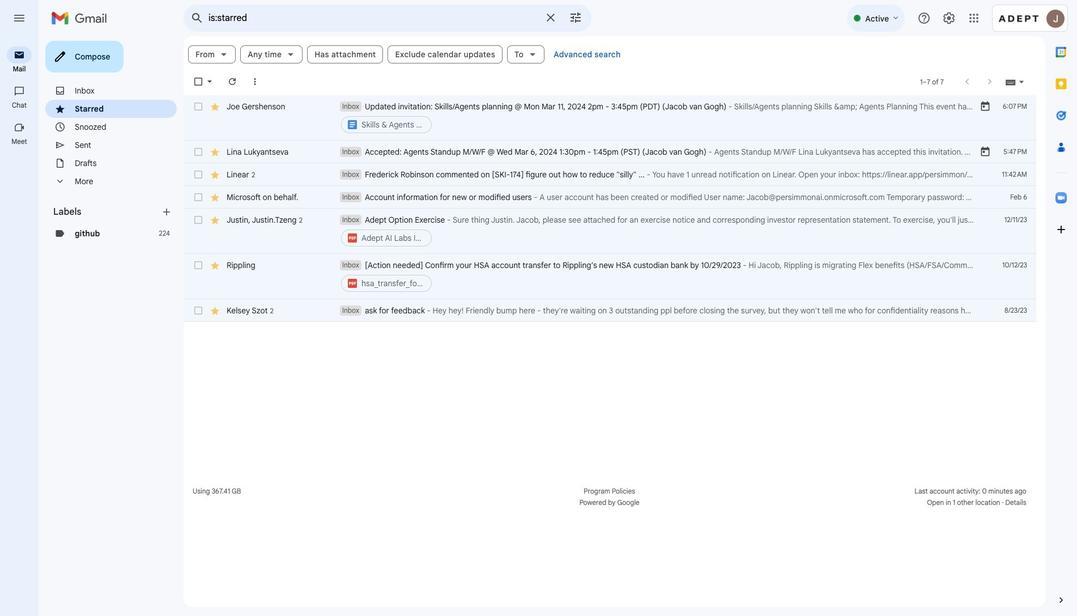 Task type: vqa. For each thing, say whether or not it's contained in the screenshot.
seventh ROW from the bottom of the page
yes



Task type: describe. For each thing, give the bounding box(es) containing it.
5 row from the top
[[184, 209, 1037, 254]]

settings image
[[943, 11, 956, 25]]

1 row from the top
[[184, 95, 1037, 141]]

3 row from the top
[[184, 163, 1037, 186]]

2 row from the top
[[184, 141, 1037, 163]]

Search in mail search field
[[184, 5, 592, 32]]

select input tool image
[[1019, 77, 1026, 86]]

7 row from the top
[[184, 299, 1037, 322]]

calendar event image
[[980, 101, 992, 112]]

advanced search options image
[[565, 6, 587, 29]]

2 cell from the top
[[340, 214, 980, 248]]

refresh image
[[227, 76, 238, 87]]



Task type: locate. For each thing, give the bounding box(es) containing it.
navigation
[[0, 36, 40, 616]]

heading
[[0, 65, 39, 74], [0, 101, 39, 110], [0, 137, 39, 146], [53, 206, 161, 218]]

4 row from the top
[[184, 186, 1037, 209]]

None checkbox
[[193, 146, 204, 158], [193, 169, 204, 180], [193, 305, 204, 316], [193, 146, 204, 158], [193, 169, 204, 180], [193, 305, 204, 316]]

1 cell from the top
[[340, 101, 980, 135]]

main menu image
[[12, 11, 26, 25]]

0 vertical spatial cell
[[340, 101, 980, 135]]

calendar event image
[[980, 146, 992, 158]]

support image
[[918, 11, 931, 25]]

footer
[[184, 486, 1037, 509]]

6 row from the top
[[184, 254, 1037, 299]]

None checkbox
[[193, 76, 204, 87], [193, 101, 204, 112], [193, 192, 204, 203], [193, 214, 204, 226], [193, 260, 204, 271], [193, 76, 204, 87], [193, 101, 204, 112], [193, 192, 204, 203], [193, 214, 204, 226], [193, 260, 204, 271]]

clear search image
[[540, 6, 562, 29]]

cell
[[340, 101, 980, 135], [340, 214, 980, 248], [340, 260, 980, 294]]

search in mail image
[[187, 8, 207, 28]]

gmail image
[[51, 7, 113, 29]]

tab list
[[1046, 36, 1078, 575]]

2 vertical spatial cell
[[340, 260, 980, 294]]

1 vertical spatial cell
[[340, 214, 980, 248]]

row
[[184, 95, 1037, 141], [184, 141, 1037, 163], [184, 163, 1037, 186], [184, 186, 1037, 209], [184, 209, 1037, 254], [184, 254, 1037, 299], [184, 299, 1037, 322]]

3 cell from the top
[[340, 260, 980, 294]]

more email options image
[[249, 76, 261, 87]]

Search in mail text field
[[209, 12, 537, 24]]



